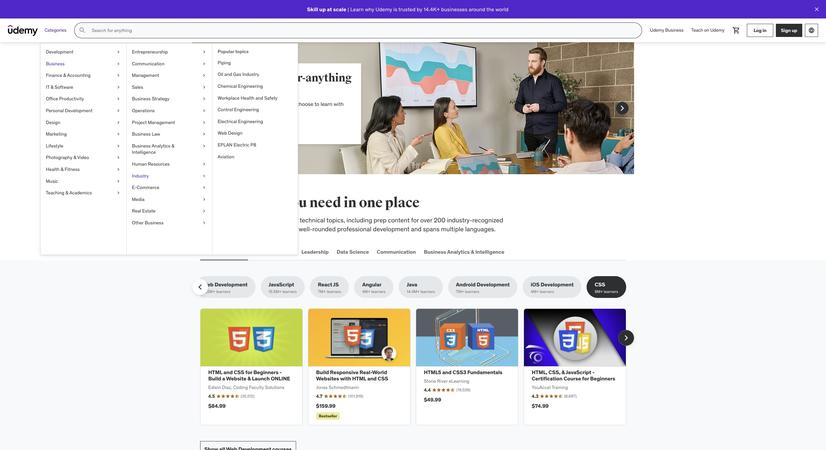 Task type: locate. For each thing, give the bounding box(es) containing it.
previous image for carousel element containing build ready-for-anything teams
[[199, 103, 209, 114]]

0 vertical spatial javascript
[[269, 281, 294, 288]]

1 vertical spatial the
[[222, 194, 243, 211]]

0 vertical spatial intelligence
[[132, 149, 156, 155]]

0 vertical spatial business analytics & intelligence
[[132, 143, 174, 155]]

xsmall image inside communication link
[[202, 61, 207, 67]]

next image
[[617, 103, 628, 114]]

communication down entrepreneurship
[[132, 61, 165, 67]]

css up 9m+
[[595, 281, 606, 288]]

learners inside react js 7m+ learners
[[327, 289, 341, 294]]

0 horizontal spatial design
[[46, 119, 60, 125]]

xsmall image for it & software
[[116, 84, 121, 91]]

development down categories "dropdown button" at left top
[[46, 49, 73, 55]]

software
[[55, 84, 73, 90]]

0 vertical spatial with
[[334, 101, 344, 107]]

gas
[[233, 71, 241, 77]]

xsmall image inside e-commerce link
[[202, 184, 207, 191]]

1 horizontal spatial for
[[411, 216, 419, 224]]

7 learners from the left
[[540, 289, 554, 294]]

1 vertical spatial management
[[148, 119, 175, 125]]

1 horizontal spatial javascript
[[566, 369, 592, 375]]

1 vertical spatial skills
[[277, 216, 291, 224]]

management up sales
[[132, 72, 159, 78]]

health & fitness
[[46, 166, 80, 172]]

submit search image
[[79, 26, 87, 34]]

in up including
[[344, 194, 357, 211]]

a left demo
[[249, 125, 252, 131]]

learners
[[216, 289, 231, 294], [283, 289, 297, 294], [327, 289, 341, 294], [371, 289, 386, 294], [421, 289, 435, 294], [465, 289, 480, 294], [540, 289, 554, 294], [604, 289, 619, 294]]

0 horizontal spatial the
[[222, 194, 243, 211]]

0 vertical spatial analytics
[[152, 143, 170, 149]]

why
[[365, 6, 374, 12], [234, 101, 244, 107]]

why inside build ready-for-anything teams see why leading organizations choose to learn with udemy business.
[[234, 101, 244, 107]]

design
[[46, 119, 60, 125], [228, 130, 243, 136]]

technical
[[300, 216, 325, 224]]

0 horizontal spatial intelligence
[[132, 149, 156, 155]]

management inside management link
[[132, 72, 159, 78]]

communication down development
[[377, 248, 416, 255]]

1 vertical spatial industry
[[132, 173, 149, 179]]

1 horizontal spatial industry
[[242, 71, 259, 77]]

up
[[320, 6, 326, 12], [792, 27, 798, 33]]

build inside build ready-for-anything teams see why leading organizations choose to learn with udemy business.
[[224, 71, 252, 85]]

with right learn
[[334, 101, 344, 107]]

2 vertical spatial engineering
[[238, 118, 263, 124]]

xsmall image
[[116, 49, 121, 55], [116, 61, 121, 67], [202, 61, 207, 67], [116, 72, 121, 79], [202, 72, 207, 79], [202, 84, 207, 91], [116, 96, 121, 102], [116, 108, 121, 114], [116, 119, 121, 126], [202, 119, 207, 126], [116, 131, 121, 138], [116, 166, 121, 173], [202, 173, 207, 179], [116, 190, 121, 196], [202, 196, 207, 203], [202, 208, 207, 214]]

up left at
[[320, 6, 326, 12]]

electrical engineering link
[[212, 116, 298, 127]]

& right finance
[[63, 72, 66, 78]]

communication
[[132, 61, 165, 67], [377, 248, 416, 255]]

for left over
[[411, 216, 419, 224]]

2 horizontal spatial build
[[316, 369, 329, 375]]

place
[[385, 194, 420, 211]]

xsmall image inside industry link
[[202, 173, 207, 179]]

piping
[[218, 60, 231, 66]]

music
[[46, 178, 58, 184]]

0 horizontal spatial html
[[208, 369, 222, 375]]

development up 12.2m+
[[215, 281, 248, 288]]

development inside ios development 4m+ learners
[[541, 281, 574, 288]]

0 vertical spatial management
[[132, 72, 159, 78]]

5 learners from the left
[[421, 289, 435, 294]]

2 learners from the left
[[283, 289, 297, 294]]

xsmall image inside design link
[[116, 119, 121, 126]]

1 vertical spatial communication
[[377, 248, 416, 255]]

why for teams
[[234, 101, 244, 107]]

piping link
[[212, 57, 298, 69]]

all
[[200, 194, 219, 211]]

health
[[241, 95, 255, 101], [46, 166, 60, 172]]

& down languages. on the right
[[471, 248, 475, 255]]

xsmall image for business analytics & intelligence
[[202, 143, 207, 149]]

business left teach
[[666, 27, 684, 33]]

web development
[[201, 248, 247, 255]]

business law
[[132, 131, 160, 137]]

0 horizontal spatial a
[[222, 375, 225, 382]]

xsmall image inside teaching & academics link
[[116, 190, 121, 196]]

build for teams
[[224, 71, 252, 85]]

beginners
[[254, 369, 279, 375], [590, 375, 616, 382]]

development right the android
[[477, 281, 510, 288]]

xsmall image inside human resources link
[[202, 161, 207, 167]]

xsmall image inside business strategy link
[[202, 96, 207, 102]]

1 horizontal spatial css
[[378, 375, 388, 382]]

1 vertical spatial up
[[792, 27, 798, 33]]

up for skill
[[320, 6, 326, 12]]

previous image for topic filters element
[[195, 282, 205, 292]]

business down business law
[[132, 143, 151, 149]]

css3
[[453, 369, 467, 375]]

in right log
[[763, 27, 767, 33]]

data science
[[337, 248, 369, 255]]

xsmall image
[[202, 49, 207, 55], [116, 84, 121, 91], [202, 96, 207, 102], [202, 108, 207, 114], [202, 131, 207, 138], [116, 143, 121, 149], [202, 143, 207, 149], [116, 155, 121, 161], [202, 161, 207, 167], [116, 178, 121, 184], [202, 184, 207, 191], [202, 220, 207, 226]]

1 horizontal spatial build
[[224, 71, 252, 85]]

1 horizontal spatial communication
[[377, 248, 416, 255]]

0 horizontal spatial why
[[234, 101, 244, 107]]

1 vertical spatial with
[[340, 375, 351, 382]]

xsmall image inside 'lifestyle' link
[[116, 143, 121, 149]]

0 horizontal spatial 4m+
[[362, 289, 371, 294]]

with
[[334, 101, 344, 107], [340, 375, 351, 382]]

development down the certifications,
[[214, 248, 247, 255]]

including
[[347, 216, 372, 224]]

xsmall image inside office productivity link
[[116, 96, 121, 102]]

business up operations
[[132, 96, 151, 102]]

4m+ down ios
[[531, 289, 539, 294]]

0 horizontal spatial beginners
[[254, 369, 279, 375]]

0 vertical spatial industry
[[242, 71, 259, 77]]

xsmall image for development
[[116, 49, 121, 55]]

sales link
[[127, 81, 212, 93]]

1 vertical spatial in
[[344, 194, 357, 211]]

web inside industry element
[[218, 130, 227, 136]]

the left world
[[487, 6, 494, 12]]

1 horizontal spatial a
[[249, 125, 252, 131]]

business inside udemy business "link"
[[666, 27, 684, 33]]

xsmall image inside media link
[[202, 196, 207, 203]]

build inside "build responsive real-world websites with html and css"
[[316, 369, 329, 375]]

business analytics & intelligence down multiple
[[424, 248, 505, 255]]

1 horizontal spatial up
[[792, 27, 798, 33]]

in
[[763, 27, 767, 33], [344, 194, 357, 211]]

1 4m+ from the left
[[362, 289, 371, 294]]

1 vertical spatial to
[[293, 216, 298, 224]]

1 vertical spatial it
[[255, 248, 259, 255]]

beginners inside html and css for beginners - build a website & launch online
[[254, 369, 279, 375]]

xsmall image for e-commerce
[[202, 184, 207, 191]]

analytics inside business analytics & intelligence
[[152, 143, 170, 149]]

1 vertical spatial engineering
[[234, 107, 259, 113]]

html, css, & javascript - certification course for beginners
[[532, 369, 616, 382]]

xsmall image inside business law link
[[202, 131, 207, 138]]

it left certifications
[[255, 248, 259, 255]]

carousel element
[[192, 42, 634, 174], [200, 309, 634, 425]]

xsmall image inside photography & video link
[[116, 155, 121, 161]]

and inside oil and gas industry "link"
[[224, 71, 232, 77]]

0 horizontal spatial 7m+
[[318, 289, 326, 294]]

estate
[[142, 208, 156, 214]]

html5
[[424, 369, 441, 375]]

7m+ down react
[[318, 289, 326, 294]]

javascript up 15.5m+
[[269, 281, 294, 288]]

build ready-for-anything teams see why leading organizations choose to learn with udemy business.
[[224, 71, 352, 115]]

xsmall image for marketing
[[116, 131, 121, 138]]

7m+ for react js
[[318, 289, 326, 294]]

0 vertical spatial carousel element
[[192, 42, 634, 174]]

1 horizontal spatial design
[[228, 130, 243, 136]]

engineering up the workplace health and safety in the top left of the page
[[238, 83, 263, 89]]

xsmall image inside real estate link
[[202, 208, 207, 214]]

- right "launch"
[[280, 369, 282, 375]]

skills inside covering critical workplace skills to technical topics, including prep content for over 200 industry-recognized certifications, our catalog supports well-rounded professional development and spans multiple languages.
[[277, 216, 291, 224]]

2 horizontal spatial for
[[582, 375, 589, 382]]

xsmall image inside marketing link
[[116, 131, 121, 138]]

communication inside 'button'
[[377, 248, 416, 255]]

1 horizontal spatial -
[[593, 369, 595, 375]]

xsmall image for business strategy
[[202, 96, 207, 102]]

engineering
[[238, 83, 263, 89], [234, 107, 259, 113], [238, 118, 263, 124]]

finance
[[46, 72, 62, 78]]

xsmall image inside sales link
[[202, 84, 207, 91]]

previous image inside topic filters element
[[195, 282, 205, 292]]

analytics inside button
[[447, 248, 470, 255]]

certifications,
[[200, 225, 238, 233]]

xsmall image for industry
[[202, 173, 207, 179]]

1 vertical spatial design
[[228, 130, 243, 136]]

industry inside "link"
[[242, 71, 259, 77]]

it
[[46, 84, 50, 90], [255, 248, 259, 255]]

xsmall image inside entrepreneurship link
[[202, 49, 207, 55]]

learners inside "web development 12.2m+ learners"
[[216, 289, 231, 294]]

xsmall image inside the business analytics & intelligence link
[[202, 143, 207, 149]]

6 learners from the left
[[465, 289, 480, 294]]

xsmall image inside operations "link"
[[202, 108, 207, 114]]

web down the certifications,
[[201, 248, 213, 255]]

0 horizontal spatial css
[[234, 369, 244, 375]]

up right sign
[[792, 27, 798, 33]]

to inside build ready-for-anything teams see why leading organizations choose to learn with udemy business.
[[315, 101, 320, 107]]

1 horizontal spatial beginners
[[590, 375, 616, 382]]

course
[[564, 375, 581, 382]]

development inside "web development 12.2m+ learners"
[[215, 281, 248, 288]]

categories
[[45, 27, 66, 33]]

1 horizontal spatial html
[[352, 375, 366, 382]]

html left website on the left bottom of page
[[208, 369, 222, 375]]

web up eplan
[[218, 130, 227, 136]]

critical
[[227, 216, 245, 224]]

|
[[348, 6, 349, 12]]

4m+ down 'angular'
[[362, 289, 371, 294]]

xsmall image inside management link
[[202, 72, 207, 79]]

0 vertical spatial communication
[[132, 61, 165, 67]]

on
[[705, 27, 710, 33]]

xsmall image for teaching & academics
[[116, 190, 121, 196]]

0 horizontal spatial it
[[46, 84, 50, 90]]

intelligence inside button
[[476, 248, 505, 255]]

1 vertical spatial a
[[222, 375, 225, 382]]

2 vertical spatial web
[[202, 281, 214, 288]]

human resources
[[132, 161, 170, 167]]

why right learn
[[365, 6, 374, 12]]

html5 and css3 fundamentals
[[424, 369, 503, 375]]

analytics for business analytics & intelligence button
[[447, 248, 470, 255]]

and inside covering critical workplace skills to technical topics, including prep content for over 200 industry-recognized certifications, our catalog supports well-rounded professional development and spans multiple languages.
[[411, 225, 422, 233]]

- right the course at the right of page
[[593, 369, 595, 375]]

xsmall image for operations
[[202, 108, 207, 114]]

html left world
[[352, 375, 366, 382]]

web for web design
[[218, 130, 227, 136]]

analytics down law
[[152, 143, 170, 149]]

1 7m+ from the left
[[318, 289, 326, 294]]

& right css, at the right
[[562, 369, 565, 375]]

xsmall image inside development link
[[116, 49, 121, 55]]

music link
[[41, 175, 126, 187]]

skills up workplace
[[245, 194, 281, 211]]

business.
[[242, 108, 264, 115]]

0 horizontal spatial javascript
[[269, 281, 294, 288]]

1 vertical spatial previous image
[[195, 282, 205, 292]]

office productivity link
[[41, 93, 126, 105]]

0 vertical spatial design
[[46, 119, 60, 125]]

business down the project
[[132, 131, 151, 137]]

engineering for control engineering
[[234, 107, 259, 113]]

communication for communication 'button'
[[377, 248, 416, 255]]

0 vertical spatial the
[[487, 6, 494, 12]]

2 7m+ from the left
[[456, 289, 464, 294]]

to left learn
[[315, 101, 320, 107]]

marketing link
[[41, 128, 126, 140]]

0 vertical spatial in
[[763, 27, 767, 33]]

electrical engineering
[[218, 118, 263, 124]]

- inside html and css for beginners - build a website & launch online
[[280, 369, 282, 375]]

business analytics & intelligence for business analytics & intelligence button
[[424, 248, 505, 255]]

for right the course at the right of page
[[582, 375, 589, 382]]

7m+ inside android development 7m+ learners
[[456, 289, 464, 294]]

xsmall image inside project management link
[[202, 119, 207, 126]]

& left fitness
[[61, 166, 64, 172]]

1 vertical spatial business analytics & intelligence
[[424, 248, 505, 255]]

1 vertical spatial analytics
[[447, 248, 470, 255]]

intelligence down languages. on the right
[[476, 248, 505, 255]]

log in link
[[747, 24, 774, 37]]

css left "launch"
[[234, 369, 244, 375]]

why right see
[[234, 101, 244, 107]]

aviation
[[218, 154, 234, 160]]

sign up link
[[776, 24, 803, 37]]

css inside html and css for beginners - build a website & launch online
[[234, 369, 244, 375]]

1 vertical spatial intelligence
[[476, 248, 505, 255]]

previous image
[[199, 103, 209, 114], [195, 282, 205, 292]]

1 learners from the left
[[216, 289, 231, 294]]

0 horizontal spatial for
[[246, 369, 252, 375]]

development inside personal development link
[[65, 108, 93, 113]]

1 horizontal spatial business analytics & intelligence
[[424, 248, 505, 255]]

0 vertical spatial it
[[46, 84, 50, 90]]

0 vertical spatial engineering
[[238, 83, 263, 89]]

- inside html, css, & javascript - certification course for beginners
[[593, 369, 595, 375]]

development down office productivity link
[[65, 108, 93, 113]]

to inside covering critical workplace skills to technical topics, including prep content for over 200 industry-recognized certifications, our catalog supports well-rounded professional development and spans multiple languages.
[[293, 216, 298, 224]]

web up 12.2m+
[[202, 281, 214, 288]]

1 horizontal spatial 4m+
[[531, 289, 539, 294]]

lifestyle link
[[41, 140, 126, 152]]

development inside android development 7m+ learners
[[477, 281, 510, 288]]

1 vertical spatial javascript
[[566, 369, 592, 375]]

0 vertical spatial to
[[315, 101, 320, 107]]

1 vertical spatial health
[[46, 166, 60, 172]]

productivity
[[59, 96, 84, 102]]

design down personal
[[46, 119, 60, 125]]

xsmall image inside music link
[[116, 178, 121, 184]]

0 vertical spatial skills
[[245, 194, 281, 211]]

business analytics & intelligence up human resources
[[132, 143, 174, 155]]

web inside "button"
[[201, 248, 213, 255]]

development
[[46, 49, 73, 55], [65, 108, 93, 113], [214, 248, 247, 255], [215, 281, 248, 288], [477, 281, 510, 288], [541, 281, 574, 288]]

recognized
[[473, 216, 504, 224]]

other
[[132, 220, 144, 226]]

learners inside android development 7m+ learners
[[465, 289, 480, 294]]

1 horizontal spatial analytics
[[447, 248, 470, 255]]

1 - from the left
[[280, 369, 282, 375]]

2 4m+ from the left
[[531, 289, 539, 294]]

8 learners from the left
[[604, 289, 619, 294]]

development inside the web development "button"
[[214, 248, 247, 255]]

industry down piping link
[[242, 71, 259, 77]]

control
[[218, 107, 233, 113]]

2 - from the left
[[593, 369, 595, 375]]

web
[[218, 130, 227, 136], [201, 248, 213, 255], [202, 281, 214, 288]]

0 vertical spatial web
[[218, 130, 227, 136]]

0 horizontal spatial to
[[293, 216, 298, 224]]

analytics down multiple
[[447, 248, 470, 255]]

real
[[132, 208, 141, 214]]

oil and gas industry link
[[212, 69, 298, 81]]

3 learners from the left
[[327, 289, 341, 294]]

business down spans
[[424, 248, 446, 255]]

business up finance
[[46, 61, 65, 67]]

xsmall image inside finance & accounting 'link'
[[116, 72, 121, 79]]

eplan electric p8
[[218, 142, 256, 148]]

industry down human
[[132, 173, 149, 179]]

7m+ inside react js 7m+ learners
[[318, 289, 326, 294]]

rounded
[[313, 225, 336, 233]]

0 horizontal spatial industry
[[132, 173, 149, 179]]

0 vertical spatial a
[[249, 125, 252, 131]]

prep
[[374, 216, 387, 224]]

business analytics & intelligence button
[[423, 244, 506, 260]]

1 vertical spatial why
[[234, 101, 244, 107]]

request a demo
[[228, 125, 267, 131]]

udemy
[[376, 6, 392, 12], [650, 27, 665, 33], [711, 27, 725, 33], [224, 108, 241, 115]]

0 horizontal spatial communication
[[132, 61, 165, 67]]

0 horizontal spatial analytics
[[152, 143, 170, 149]]

development for android development 7m+ learners
[[477, 281, 510, 288]]

design up eplan electric p8
[[228, 130, 243, 136]]

beginners right the course at the right of page
[[590, 375, 616, 382]]

engineering up request a demo
[[238, 118, 263, 124]]

industry link
[[127, 170, 212, 182]]

it up office
[[46, 84, 50, 90]]

0 vertical spatial previous image
[[199, 103, 209, 114]]

it inside 'it certifications' button
[[255, 248, 259, 255]]

0 horizontal spatial up
[[320, 6, 326, 12]]

for left online
[[246, 369, 252, 375]]

0 vertical spatial health
[[241, 95, 255, 101]]

1 vertical spatial web
[[201, 248, 213, 255]]

it inside it & software link
[[46, 84, 50, 90]]

1 horizontal spatial the
[[487, 6, 494, 12]]

4 learners from the left
[[371, 289, 386, 294]]

2 horizontal spatial css
[[595, 281, 606, 288]]

xsmall image inside it & software link
[[116, 84, 121, 91]]

beginners right website on the left bottom of page
[[254, 369, 279, 375]]

teach on udemy
[[692, 27, 725, 33]]

business law link
[[127, 128, 212, 140]]

1 horizontal spatial health
[[241, 95, 255, 101]]

1 horizontal spatial intelligence
[[476, 248, 505, 255]]

1 horizontal spatial in
[[763, 27, 767, 33]]

1 horizontal spatial to
[[315, 101, 320, 107]]

business
[[666, 27, 684, 33], [46, 61, 65, 67], [132, 96, 151, 102], [132, 131, 151, 137], [132, 143, 151, 149], [145, 220, 164, 226], [424, 248, 446, 255]]

javascript inside javascript 15.5m+ learners
[[269, 281, 294, 288]]

1 vertical spatial carousel element
[[200, 309, 634, 425]]

css right the real-
[[378, 375, 388, 382]]

1 horizontal spatial 7m+
[[456, 289, 464, 294]]

udemy inside build ready-for-anything teams see why leading organizations choose to learn with udemy business.
[[224, 108, 241, 115]]

xsmall image for real estate
[[202, 208, 207, 214]]

development right ios
[[541, 281, 574, 288]]

with inside build ready-for-anything teams see why leading organizations choose to learn with udemy business.
[[334, 101, 344, 107]]

management up law
[[148, 119, 175, 125]]

1 horizontal spatial it
[[255, 248, 259, 255]]

0 horizontal spatial build
[[208, 375, 221, 382]]

it & software
[[46, 84, 73, 90]]

angular 4m+ learners
[[362, 281, 386, 294]]

engineering down the workplace health and safety in the top left of the page
[[234, 107, 259, 113]]

build
[[224, 71, 252, 85], [316, 369, 329, 375], [208, 375, 221, 382]]

udemy image
[[8, 25, 38, 36]]

business down estate
[[145, 220, 164, 226]]

intelligence up human
[[132, 149, 156, 155]]

marketing
[[46, 131, 67, 137]]

& left "launch"
[[248, 375, 251, 382]]

react
[[318, 281, 332, 288]]

7m+ down the android
[[456, 289, 464, 294]]

health down chemical engineering link
[[241, 95, 255, 101]]

trusted
[[399, 6, 416, 12]]

with right websites
[[340, 375, 351, 382]]

project management link
[[127, 117, 212, 128]]

skills up supports
[[277, 216, 291, 224]]

business analytics & intelligence
[[132, 143, 174, 155], [424, 248, 505, 255]]

certifications
[[260, 248, 294, 255]]

javascript right css, at the right
[[566, 369, 592, 375]]

0 horizontal spatial business analytics & intelligence
[[132, 143, 174, 155]]

1 horizontal spatial why
[[365, 6, 374, 12]]

xsmall image inside health & fitness link
[[116, 166, 121, 173]]

why for |
[[365, 6, 374, 12]]

industry element
[[212, 44, 298, 255]]

workplace health and safety
[[218, 95, 278, 101]]

0 vertical spatial up
[[320, 6, 326, 12]]

well-
[[299, 225, 313, 233]]

xsmall image inside personal development link
[[116, 108, 121, 114]]

a left website on the left bottom of page
[[222, 375, 225, 382]]

the up critical
[[222, 194, 243, 211]]

0 horizontal spatial -
[[280, 369, 282, 375]]

xsmall image inside other business link
[[202, 220, 207, 226]]

0 vertical spatial why
[[365, 6, 374, 12]]

business analytics & intelligence inside button
[[424, 248, 505, 255]]

communication link
[[127, 58, 212, 70]]

to up supports
[[293, 216, 298, 224]]

teaching & academics link
[[41, 187, 126, 199]]

industry
[[242, 71, 259, 77], [132, 173, 149, 179]]

health up music
[[46, 166, 60, 172]]



Task type: vqa. For each thing, say whether or not it's contained in the screenshot.


Task type: describe. For each thing, give the bounding box(es) containing it.
& left video
[[73, 155, 76, 160]]

you
[[284, 194, 307, 211]]

& down business law link
[[172, 143, 174, 149]]

up for sign
[[792, 27, 798, 33]]

carousel element containing build ready-for-anything teams
[[192, 42, 634, 174]]

build responsive real-world websites with html and css
[[316, 369, 388, 382]]

4m+ inside ios development 4m+ learners
[[531, 289, 539, 294]]

strategy
[[152, 96, 169, 102]]

ios
[[531, 281, 540, 288]]

development for web development
[[214, 248, 247, 255]]

0 horizontal spatial health
[[46, 166, 60, 172]]

business analytics & intelligence for the business analytics & intelligence link
[[132, 143, 174, 155]]

xsmall image for sales
[[202, 84, 207, 91]]

css inside css 9m+ learners
[[595, 281, 606, 288]]

business inside business analytics & intelligence button
[[424, 248, 446, 255]]

development for personal development
[[65, 108, 93, 113]]

real-
[[360, 369, 372, 375]]

workplace
[[247, 216, 276, 224]]

& right 'teaching'
[[65, 190, 68, 196]]

design link
[[41, 117, 126, 128]]

learners inside css 9m+ learners
[[604, 289, 619, 294]]

academics
[[69, 190, 92, 196]]

xsmall image for entrepreneurship
[[202, 49, 207, 55]]

personal development link
[[41, 105, 126, 117]]

popular topics
[[218, 49, 249, 54]]

communication for communication link
[[132, 61, 165, 67]]

health inside industry element
[[241, 95, 255, 101]]

topics
[[235, 49, 249, 54]]

udemy inside "link"
[[650, 27, 665, 33]]

engineering for electrical engineering
[[238, 118, 263, 124]]

over
[[421, 216, 433, 224]]

law
[[152, 131, 160, 137]]

accounting
[[67, 72, 91, 78]]

control engineering link
[[212, 104, 298, 116]]

websites
[[316, 375, 339, 382]]

for inside html and css for beginners - build a website & launch online
[[246, 369, 252, 375]]

by
[[417, 6, 423, 12]]

office productivity
[[46, 96, 84, 102]]

xsmall image for project management
[[202, 119, 207, 126]]

xsmall image for health & fitness
[[116, 166, 121, 173]]

workplace health and safety link
[[212, 92, 298, 104]]

web design
[[218, 130, 243, 136]]

xsmall image for office productivity
[[116, 96, 121, 102]]

business inside business law link
[[132, 131, 151, 137]]

and inside html and css for beginners - build a website & launch online
[[224, 369, 233, 375]]

photography & video link
[[41, 152, 126, 164]]

leadership button
[[300, 244, 330, 260]]

oil
[[218, 71, 223, 77]]

learn
[[321, 101, 333, 107]]

learners inside ios development 4m+ learners
[[540, 289, 554, 294]]

learners inside javascript 15.5m+ learners
[[283, 289, 297, 294]]

beginners inside html, css, & javascript - certification course for beginners
[[590, 375, 616, 382]]

health & fitness link
[[41, 164, 126, 175]]

web inside "web development 12.2m+ learners"
[[202, 281, 214, 288]]

xsmall image for design
[[116, 119, 121, 126]]

0 horizontal spatial in
[[344, 194, 357, 211]]

sign up
[[781, 27, 798, 33]]

200
[[434, 216, 446, 224]]

it & software link
[[41, 81, 126, 93]]

xsmall image for communication
[[202, 61, 207, 67]]

finance & accounting
[[46, 72, 91, 78]]

development for web development 12.2m+ learners
[[215, 281, 248, 288]]

multiple
[[441, 225, 464, 233]]

xsmall image for personal development
[[116, 108, 121, 114]]

next image
[[621, 332, 632, 343]]

spans
[[423, 225, 440, 233]]

choose
[[296, 101, 314, 107]]

photography
[[46, 155, 72, 160]]

business inside other business link
[[145, 220, 164, 226]]

choose a language image
[[809, 27, 815, 34]]

e-commerce link
[[127, 182, 212, 194]]

all the skills you need in one place
[[200, 194, 420, 211]]

personal
[[46, 108, 64, 113]]

& inside html and css for beginners - build a website & launch online
[[248, 375, 251, 382]]

close image
[[814, 6, 821, 13]]

learners inside java 14.4m+ learners
[[421, 289, 435, 294]]

web for web development
[[201, 248, 213, 255]]

project management
[[132, 119, 175, 125]]

office
[[46, 96, 58, 102]]

other business
[[132, 220, 164, 226]]

build for websites
[[316, 369, 329, 375]]

e-commerce
[[132, 184, 159, 190]]

real estate
[[132, 208, 156, 214]]

javascript inside html, css, & javascript - certification course for beginners
[[566, 369, 592, 375]]

7m+ for android development
[[456, 289, 464, 294]]

content
[[388, 216, 410, 224]]

android development 7m+ learners
[[456, 281, 510, 294]]

learners inside "angular 4m+ learners"
[[371, 289, 386, 294]]

development inside development link
[[46, 49, 73, 55]]

shopping cart with 0 items image
[[733, 26, 741, 34]]

topic filters element
[[192, 276, 626, 298]]

xsmall image for management
[[202, 72, 207, 79]]

business inside business strategy link
[[132, 96, 151, 102]]

Search for anything text field
[[91, 25, 634, 36]]

commerce
[[137, 184, 159, 190]]

& up office
[[51, 84, 54, 90]]

build inside html and css for beginners - build a website & launch online
[[208, 375, 221, 382]]

chemical
[[218, 83, 237, 89]]

a inside html and css for beginners - build a website & launch online
[[222, 375, 225, 382]]

one
[[359, 194, 383, 211]]

it for it & software
[[46, 84, 50, 90]]

covering critical workplace skills to technical topics, including prep content for over 200 industry-recognized certifications, our catalog supports well-rounded professional development and spans multiple languages.
[[200, 216, 504, 233]]

udemy business
[[650, 27, 684, 33]]

business inside business analytics & intelligence
[[132, 143, 151, 149]]

sales
[[132, 84, 143, 90]]

development for ios development 4m+ learners
[[541, 281, 574, 288]]

world
[[372, 369, 387, 375]]

request
[[228, 125, 248, 131]]

e-
[[132, 184, 137, 190]]

need
[[310, 194, 341, 211]]

xsmall image for photography & video
[[116, 155, 121, 161]]

communication button
[[376, 244, 418, 260]]

css 9m+ learners
[[595, 281, 619, 294]]

p8
[[251, 142, 256, 148]]

it for it certifications
[[255, 248, 259, 255]]

html,
[[532, 369, 548, 375]]

xsmall image for lifestyle
[[116, 143, 121, 149]]

categories button
[[41, 22, 70, 38]]

design inside industry element
[[228, 130, 243, 136]]

demo
[[253, 125, 267, 131]]

fitness
[[65, 166, 80, 172]]

business strategy
[[132, 96, 169, 102]]

xsmall image for other business
[[202, 220, 207, 226]]

with inside "build responsive real-world websites with html and css"
[[340, 375, 351, 382]]

xsmall image for music
[[116, 178, 121, 184]]

& inside button
[[471, 248, 475, 255]]

build responsive real-world websites with html and css link
[[316, 369, 388, 382]]

skill up at scale | learn why udemy is trusted by 14.4k+ businesses around the world
[[307, 6, 509, 12]]

intelligence for business analytics & intelligence button
[[476, 248, 505, 255]]

anything
[[306, 71, 352, 85]]

html inside html and css for beginners - build a website & launch online
[[208, 369, 222, 375]]

and inside workplace health and safety link
[[256, 95, 263, 101]]

teaching
[[46, 190, 64, 196]]

& inside 'link'
[[63, 72, 66, 78]]

& inside html, css, & javascript - certification course for beginners
[[562, 369, 565, 375]]

real estate link
[[127, 205, 212, 217]]

4m+ inside "angular 4m+ learners"
[[362, 289, 371, 294]]

engineering for chemical engineering
[[238, 83, 263, 89]]

see
[[224, 101, 233, 107]]

web development button
[[200, 244, 248, 260]]

leadership
[[302, 248, 329, 255]]

science
[[349, 248, 369, 255]]

scale
[[333, 6, 347, 12]]

ready-
[[254, 71, 287, 85]]

html inside "build responsive real-world websites with html and css"
[[352, 375, 366, 382]]

development
[[373, 225, 410, 233]]

for inside covering critical workplace skills to technical topics, including prep content for over 200 industry-recognized certifications, our catalog supports well-rounded professional development and spans multiple languages.
[[411, 216, 419, 224]]

sign
[[781, 27, 791, 33]]

management inside project management link
[[148, 119, 175, 125]]

xsmall image for media
[[202, 196, 207, 203]]

intelligence for the business analytics & intelligence link
[[132, 149, 156, 155]]

business inside business link
[[46, 61, 65, 67]]

xsmall image for business law
[[202, 131, 207, 138]]

css inside "build responsive real-world websites with html and css"
[[378, 375, 388, 382]]

eplan electric p8 link
[[212, 139, 298, 151]]

request a demo link
[[224, 120, 271, 136]]

javascript 15.5m+ learners
[[269, 281, 297, 294]]

react js 7m+ learners
[[318, 281, 341, 294]]

professional
[[337, 225, 372, 233]]

analytics for the business analytics & intelligence link
[[152, 143, 170, 149]]

xsmall image for human resources
[[202, 161, 207, 167]]

carousel element containing html and css for beginners - build a website & launch online
[[200, 309, 634, 425]]

and inside "build responsive real-world websites with html and css"
[[368, 375, 377, 382]]

xsmall image for business
[[116, 61, 121, 67]]

xsmall image for finance & accounting
[[116, 72, 121, 79]]

topics,
[[327, 216, 345, 224]]

video
[[77, 155, 89, 160]]

for inside html, css, & javascript - certification course for beginners
[[582, 375, 589, 382]]

workplace
[[218, 95, 240, 101]]



